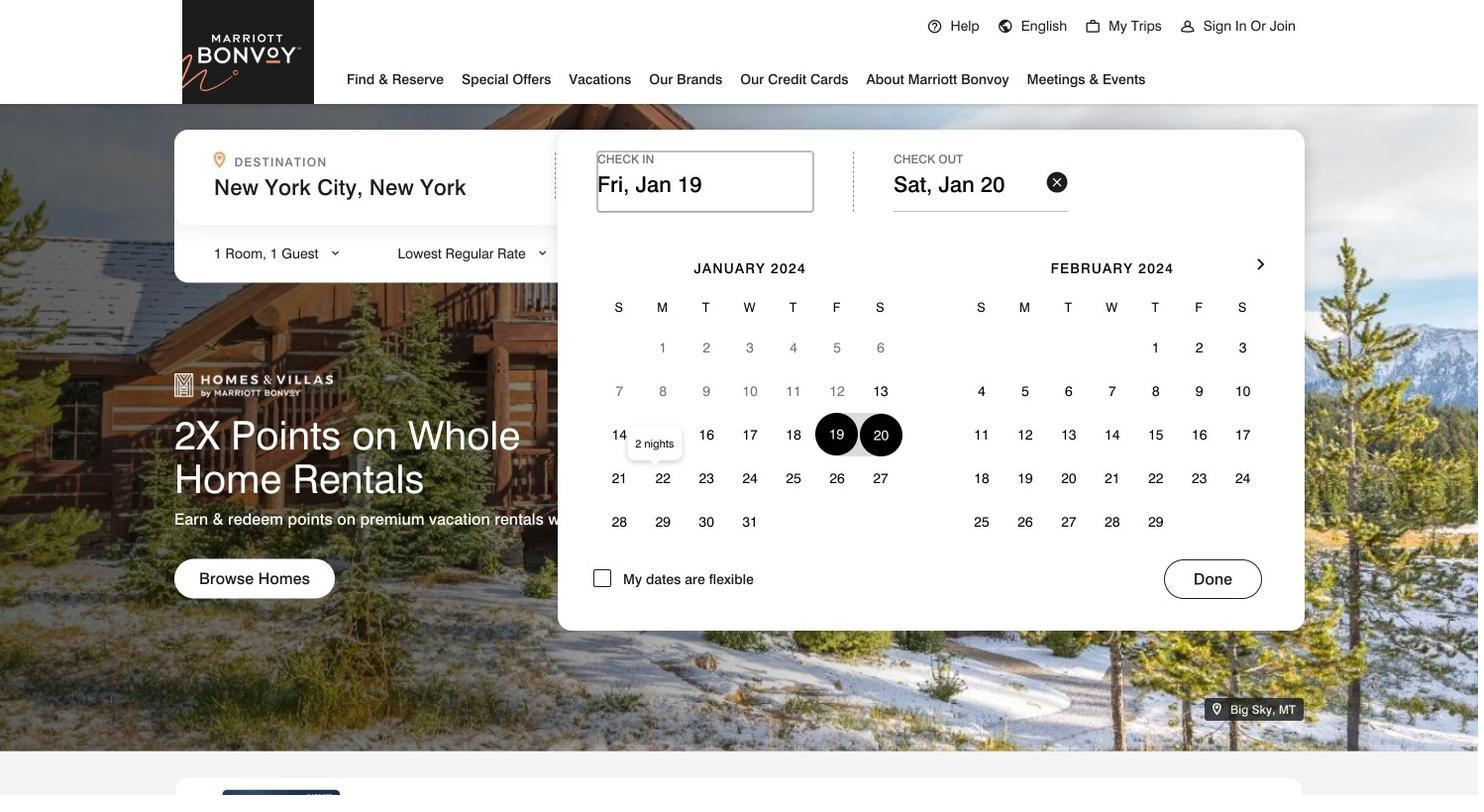 Task type: vqa. For each thing, say whether or not it's contained in the screenshot.
MON JAN 08 2024 cell
yes



Task type: locate. For each thing, give the bounding box(es) containing it.
1 horizontal spatial row group
[[960, 326, 1265, 544]]

row group
[[598, 326, 903, 544], [960, 326, 1265, 544]]

destination field
[[214, 174, 543, 200]]

1 horizontal spatial grid
[[960, 232, 1265, 544]]

tue jan 02 2024 cell
[[685, 326, 728, 370]]

1 grid from the left
[[598, 232, 903, 544]]

grid
[[598, 232, 903, 544], [960, 232, 1265, 544]]

4 round image from the left
[[1180, 19, 1196, 35]]

marriott bonvoy boundless® credit card from chase image
[[199, 790, 363, 796]]

row
[[598, 288, 903, 326], [960, 288, 1265, 326], [598, 326, 903, 370], [960, 326, 1265, 370], [598, 370, 903, 413], [960, 370, 1265, 413], [598, 413, 903, 457], [960, 413, 1265, 457], [598, 457, 903, 500], [960, 457, 1265, 500], [598, 500, 903, 544], [960, 500, 1265, 544]]

None search field
[[174, 130, 1305, 631]]

thu jan 04 2024 cell
[[772, 326, 816, 370]]

3 round image from the left
[[1085, 19, 1101, 35]]

row group for first "grid" from the right
[[960, 326, 1265, 544]]

dropdown down image
[[328, 245, 342, 262]]

0 horizontal spatial grid
[[598, 232, 903, 544]]

2 row group from the left
[[960, 326, 1265, 544]]

row group for second "grid" from the right
[[598, 326, 903, 544]]

Where can we take you? text field
[[214, 174, 517, 200]]

1 row group from the left
[[598, 326, 903, 544]]

location image
[[1213, 703, 1227, 717]]

wed jan 10 2024 cell
[[728, 370, 772, 413]]

homes & villas by marriott bonvoy image
[[174, 373, 333, 398]]

sun jan 07 2024 cell
[[598, 370, 641, 413]]

0 horizontal spatial row group
[[598, 326, 903, 544]]

round image
[[927, 19, 943, 35], [998, 19, 1013, 35], [1085, 19, 1101, 35], [1180, 19, 1196, 35]]



Task type: describe. For each thing, give the bounding box(es) containing it.
wed jan 03 2024 cell
[[728, 326, 772, 370]]

dropdown down image
[[536, 245, 550, 262]]

2 round image from the left
[[998, 19, 1013, 35]]

mon jan 01 2024 cell
[[641, 326, 685, 370]]

2 grid from the left
[[960, 232, 1265, 544]]

1 round image from the left
[[927, 19, 943, 35]]

fri jan 12 2024 cell
[[816, 370, 859, 413]]

fri jan 05 2024 cell
[[816, 326, 859, 370]]

thu jan 11 2024 cell
[[772, 370, 816, 413]]

tue jan 09 2024 cell
[[685, 370, 728, 413]]

sat jan 06 2024 cell
[[859, 326, 903, 370]]

mon jan 08 2024 cell
[[641, 370, 685, 413]]



